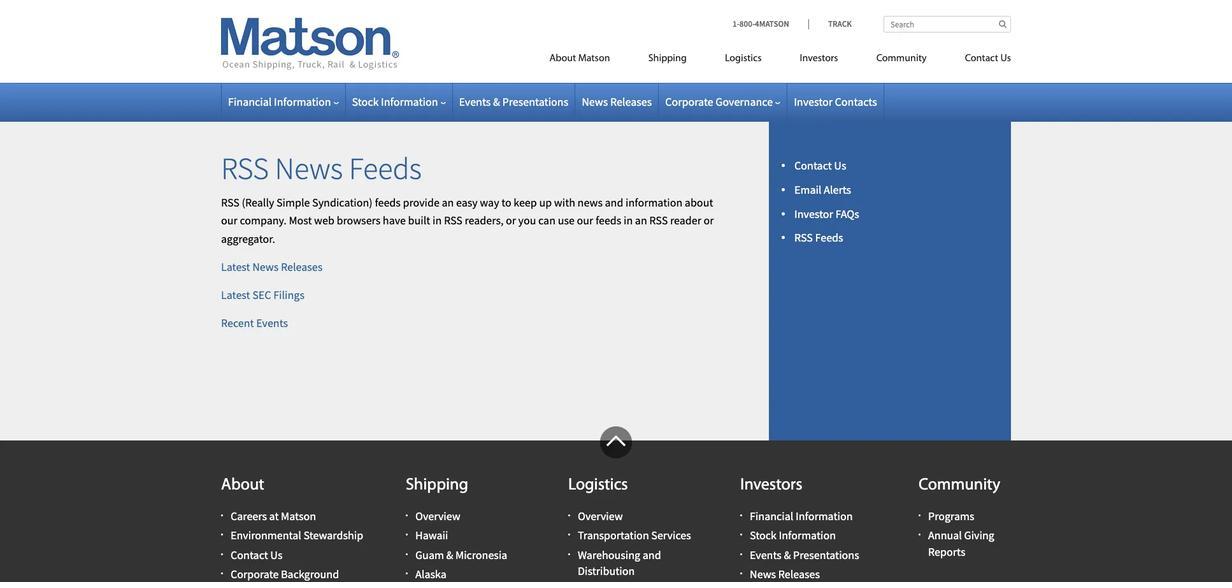 Task type: describe. For each thing, give the bounding box(es) containing it.
1 vertical spatial feeds
[[596, 213, 622, 228]]

micronesia
[[456, 547, 508, 562]]

transportation services link
[[578, 528, 691, 543]]

1-
[[733, 18, 740, 29]]

1 vertical spatial contact
[[795, 158, 832, 173]]

latest news releases
[[221, 259, 323, 274]]

1 vertical spatial us
[[835, 158, 847, 173]]

stock information
[[352, 94, 438, 109]]

1-800-4matson link
[[733, 18, 809, 29]]

overview for hawaii
[[416, 509, 461, 524]]

2 or from the left
[[704, 213, 714, 228]]

matson inside careers at matson environmental stewardship contact us corporate background
[[281, 509, 316, 524]]

have
[[383, 213, 406, 228]]

company.
[[240, 213, 287, 228]]

0 vertical spatial presentations
[[503, 94, 569, 109]]

annual
[[929, 528, 963, 543]]

syndication)
[[312, 195, 373, 209]]

Search search field
[[884, 16, 1012, 33]]

email
[[795, 182, 822, 197]]

easy
[[456, 195, 478, 209]]

latest sec filings
[[221, 287, 305, 302]]

programs annual giving reports
[[929, 509, 995, 559]]

2 horizontal spatial contact us link
[[946, 47, 1012, 73]]

community inside footer
[[919, 477, 1001, 494]]

services
[[652, 528, 691, 543]]

rss (really simple syndication) feeds provide an easy way to keep up with news and information about our company. most web browsers have built in rss readers, or you can use our feeds in an rss reader or aggregator.
[[221, 195, 714, 246]]

background
[[281, 567, 339, 581]]

with
[[554, 195, 576, 209]]

track
[[829, 18, 852, 29]]

corporate background link
[[231, 567, 339, 581]]

2 vertical spatial contact us link
[[231, 547, 283, 562]]

about for about
[[221, 477, 265, 494]]

built
[[408, 213, 431, 228]]

rss feeds link
[[795, 230, 844, 245]]

events & presentations
[[459, 94, 569, 109]]

investors inside 'link'
[[800, 54, 839, 64]]

news releases link for the events & presentations link to the top
[[582, 94, 652, 109]]

logistics link
[[706, 47, 781, 73]]

giving
[[965, 528, 995, 543]]

overview link for logistics
[[578, 509, 623, 524]]

alaska link
[[416, 567, 447, 581]]

1 vertical spatial releases
[[281, 259, 323, 274]]

environmental stewardship link
[[231, 528, 363, 543]]

can
[[539, 213, 556, 228]]

community link
[[858, 47, 946, 73]]

programs link
[[929, 509, 975, 524]]

careers at matson environmental stewardship contact us corporate background
[[231, 509, 363, 581]]

overview for transportation
[[578, 509, 623, 524]]

way
[[480, 195, 500, 209]]

latest news releases link
[[221, 259, 323, 274]]

investor contacts
[[794, 94, 878, 109]]

logistics inside logistics 'link'
[[725, 54, 762, 64]]

reader
[[671, 213, 702, 228]]

us inside top menu navigation
[[1001, 54, 1012, 64]]

contact us inside top menu navigation
[[966, 54, 1012, 64]]

hawaii
[[416, 528, 448, 543]]

0 horizontal spatial feeds
[[349, 149, 422, 187]]

you
[[519, 213, 536, 228]]

use
[[558, 213, 575, 228]]

overview hawaii guam & micronesia alaska
[[416, 509, 508, 581]]

community inside 'community' link
[[877, 54, 927, 64]]

careers
[[231, 509, 267, 524]]

simple
[[277, 195, 310, 209]]

guam
[[416, 547, 444, 562]]

latest sec filings link
[[221, 287, 305, 302]]

rss for rss news feeds
[[221, 149, 269, 187]]

financial information stock information events & presentations news releases
[[750, 509, 860, 581]]

provide
[[403, 195, 440, 209]]

financial information
[[228, 94, 331, 109]]

and inside overview transportation services warehousing and distribution
[[643, 547, 662, 562]]

financial for financial information stock information events & presentations news releases
[[750, 509, 794, 524]]

back to top image
[[601, 426, 632, 458]]

& inside overview hawaii guam & micronesia alaska
[[447, 547, 454, 562]]

0 vertical spatial releases
[[611, 94, 652, 109]]

careers at matson link
[[231, 509, 316, 524]]

rss down easy
[[444, 213, 463, 228]]

rss feeds
[[795, 230, 844, 245]]

stock information link for the events & presentations link to the top
[[352, 94, 446, 109]]

0 vertical spatial events & presentations link
[[459, 94, 569, 109]]

information for financial information stock information events & presentations news releases
[[796, 509, 853, 524]]

1 horizontal spatial corporate
[[666, 94, 714, 109]]

warehousing
[[578, 547, 641, 562]]

warehousing and distribution link
[[578, 547, 662, 578]]

about
[[685, 195, 714, 209]]

investors link
[[781, 47, 858, 73]]

annual giving reports link
[[929, 528, 995, 559]]

& inside the financial information stock information events & presentations news releases
[[784, 547, 791, 562]]

1 our from the left
[[221, 213, 238, 228]]

corporate governance link
[[666, 94, 781, 109]]

1 horizontal spatial feeds
[[816, 230, 844, 245]]

and inside "rss (really simple syndication) feeds provide an easy way to keep up with news and information about our company. most web browsers have built in rss readers, or you can use our feeds in an rss reader or aggregator."
[[605, 195, 624, 209]]

email alerts
[[795, 182, 852, 197]]

recent events
[[221, 315, 288, 330]]

browsers
[[337, 213, 381, 228]]

shipping link
[[630, 47, 706, 73]]

alerts
[[824, 182, 852, 197]]

1 or from the left
[[506, 213, 516, 228]]

at
[[269, 509, 279, 524]]

information for financial information
[[274, 94, 331, 109]]

programs
[[929, 509, 975, 524]]

faqs
[[836, 206, 860, 221]]

environmental
[[231, 528, 301, 543]]

about matson link
[[531, 47, 630, 73]]

stewardship
[[304, 528, 363, 543]]

investor for investor contacts
[[794, 94, 833, 109]]

matson inside top menu navigation
[[579, 54, 610, 64]]

0 horizontal spatial events
[[256, 315, 288, 330]]

2 in from the left
[[624, 213, 633, 228]]

0 vertical spatial events
[[459, 94, 491, 109]]

1 horizontal spatial contact us link
[[795, 158, 847, 173]]

alaska
[[416, 567, 447, 581]]

governance
[[716, 94, 773, 109]]

about for about matson
[[550, 54, 577, 64]]

1-800-4matson
[[733, 18, 790, 29]]



Task type: vqa. For each thing, say whether or not it's contained in the screenshot.
second "or" from the right
yes



Task type: locate. For each thing, give the bounding box(es) containing it.
rss down investor faqs
[[795, 230, 813, 245]]

logistics inside footer
[[569, 477, 628, 494]]

corporate down shipping link
[[666, 94, 714, 109]]

1 vertical spatial financial
[[750, 509, 794, 524]]

1 horizontal spatial matson
[[579, 54, 610, 64]]

2 vertical spatial contact
[[231, 547, 268, 562]]

in right built
[[433, 213, 442, 228]]

news
[[578, 195, 603, 209]]

reports
[[929, 544, 966, 559]]

contact us link down search icon
[[946, 47, 1012, 73]]

contact us up email alerts in the right of the page
[[795, 158, 847, 173]]

distribution
[[578, 563, 635, 578]]

1 horizontal spatial our
[[577, 213, 594, 228]]

overview transportation services warehousing and distribution
[[578, 509, 691, 578]]

0 horizontal spatial shipping
[[406, 477, 469, 494]]

0 vertical spatial stock information link
[[352, 94, 446, 109]]

1 vertical spatial stock information link
[[750, 528, 836, 543]]

our right use
[[577, 213, 594, 228]]

overview link
[[416, 509, 461, 524], [578, 509, 623, 524]]

1 vertical spatial latest
[[221, 287, 250, 302]]

financial information link
[[228, 94, 339, 109], [750, 509, 853, 524]]

investor for investor faqs
[[795, 206, 834, 221]]

0 vertical spatial shipping
[[649, 54, 687, 64]]

0 vertical spatial contact
[[966, 54, 999, 64]]

1 horizontal spatial us
[[835, 158, 847, 173]]

an left easy
[[442, 195, 454, 209]]

1 horizontal spatial presentations
[[794, 547, 860, 562]]

1 vertical spatial events & presentations link
[[750, 547, 860, 562]]

None search field
[[884, 16, 1012, 33]]

1 vertical spatial community
[[919, 477, 1001, 494]]

feeds up have
[[375, 195, 401, 209]]

2 vertical spatial us
[[271, 547, 283, 562]]

0 horizontal spatial and
[[605, 195, 624, 209]]

1 horizontal spatial news releases link
[[750, 567, 821, 581]]

about inside footer
[[221, 477, 265, 494]]

1 in from the left
[[433, 213, 442, 228]]

rss left (really
[[221, 195, 240, 209]]

financial information link for the events & presentations link to the top stock information link
[[228, 94, 339, 109]]

contact us down search icon
[[966, 54, 1012, 64]]

2 vertical spatial releases
[[779, 567, 821, 581]]

most
[[289, 213, 312, 228]]

information
[[626, 195, 683, 209]]

corporate
[[666, 94, 714, 109], [231, 567, 279, 581]]

presentations inside the financial information stock information events & presentations news releases
[[794, 547, 860, 562]]

feeds down investor faqs
[[816, 230, 844, 245]]

stock information link for the right the events & presentations link
[[750, 528, 836, 543]]

shipping inside footer
[[406, 477, 469, 494]]

contact us link
[[946, 47, 1012, 73], [795, 158, 847, 173], [231, 547, 283, 562]]

0 vertical spatial an
[[442, 195, 454, 209]]

0 horizontal spatial news releases link
[[582, 94, 652, 109]]

aggregator.
[[221, 232, 275, 246]]

transportation
[[578, 528, 649, 543]]

1 horizontal spatial an
[[635, 213, 648, 228]]

1 horizontal spatial financial
[[750, 509, 794, 524]]

1 horizontal spatial overview link
[[578, 509, 623, 524]]

1 horizontal spatial events
[[459, 94, 491, 109]]

1 vertical spatial news releases link
[[750, 567, 821, 581]]

0 horizontal spatial events & presentations link
[[459, 94, 569, 109]]

stock
[[352, 94, 379, 109], [750, 528, 777, 543]]

0 vertical spatial logistics
[[725, 54, 762, 64]]

0 horizontal spatial &
[[447, 547, 454, 562]]

investor
[[794, 94, 833, 109], [795, 206, 834, 221]]

1 latest from the top
[[221, 259, 250, 274]]

recent
[[221, 315, 254, 330]]

1 horizontal spatial and
[[643, 547, 662, 562]]

investor up "rss feeds"
[[795, 206, 834, 221]]

1 horizontal spatial events & presentations link
[[750, 547, 860, 562]]

contact
[[966, 54, 999, 64], [795, 158, 832, 173], [231, 547, 268, 562]]

0 vertical spatial contact us
[[966, 54, 1012, 64]]

news releases
[[582, 94, 652, 109]]

0 horizontal spatial contact
[[231, 547, 268, 562]]

1 horizontal spatial or
[[704, 213, 714, 228]]

financial for financial information
[[228, 94, 272, 109]]

0 horizontal spatial overview link
[[416, 509, 461, 524]]

1 vertical spatial shipping
[[406, 477, 469, 494]]

2 horizontal spatial contact
[[966, 54, 999, 64]]

contacts
[[835, 94, 878, 109]]

filings
[[274, 287, 305, 302]]

latest
[[221, 259, 250, 274], [221, 287, 250, 302]]

news releases link
[[582, 94, 652, 109], [750, 567, 821, 581]]

stock inside the financial information stock information events & presentations news releases
[[750, 528, 777, 543]]

0 vertical spatial stock
[[352, 94, 379, 109]]

latest left 'sec'
[[221, 287, 250, 302]]

an down information
[[635, 213, 648, 228]]

overview inside overview transportation services warehousing and distribution
[[578, 509, 623, 524]]

2 our from the left
[[577, 213, 594, 228]]

0 vertical spatial financial information link
[[228, 94, 339, 109]]

1 vertical spatial about
[[221, 477, 265, 494]]

2 overview link from the left
[[578, 509, 623, 524]]

hawaii link
[[416, 528, 448, 543]]

4matson
[[755, 18, 790, 29]]

in down information
[[624, 213, 633, 228]]

investor down investors 'link'
[[794, 94, 833, 109]]

contact us link up email alerts in the right of the page
[[795, 158, 847, 173]]

rss for rss feeds
[[795, 230, 813, 245]]

0 horizontal spatial contact us
[[795, 158, 847, 173]]

email alerts link
[[795, 182, 852, 197]]

contact down search search box on the top right of the page
[[966, 54, 999, 64]]

0 horizontal spatial in
[[433, 213, 442, 228]]

0 horizontal spatial releases
[[281, 259, 323, 274]]

web
[[314, 213, 335, 228]]

1 horizontal spatial releases
[[611, 94, 652, 109]]

0 horizontal spatial logistics
[[569, 477, 628, 494]]

feeds down news
[[596, 213, 622, 228]]

community
[[877, 54, 927, 64], [919, 477, 1001, 494]]

1 horizontal spatial shipping
[[649, 54, 687, 64]]

feeds
[[349, 149, 422, 187], [816, 230, 844, 245]]

2 horizontal spatial &
[[784, 547, 791, 562]]

latest for latest news releases
[[221, 259, 250, 274]]

guam & micronesia link
[[416, 547, 508, 562]]

about
[[550, 54, 577, 64], [221, 477, 265, 494]]

latest down aggregator.
[[221, 259, 250, 274]]

contact inside top menu navigation
[[966, 54, 999, 64]]

recent events link
[[221, 315, 288, 330]]

in
[[433, 213, 442, 228], [624, 213, 633, 228]]

track link
[[809, 18, 852, 29]]

information for stock information
[[381, 94, 438, 109]]

about matson
[[550, 54, 610, 64]]

(really
[[242, 195, 274, 209]]

1 vertical spatial matson
[[281, 509, 316, 524]]

latest for latest sec filings
[[221, 287, 250, 302]]

1 horizontal spatial &
[[493, 94, 500, 109]]

or left you
[[506, 213, 516, 228]]

investors inside footer
[[741, 477, 803, 494]]

1 vertical spatial corporate
[[231, 567, 279, 581]]

1 vertical spatial stock
[[750, 528, 777, 543]]

1 vertical spatial events
[[256, 315, 288, 330]]

1 horizontal spatial stock
[[750, 528, 777, 543]]

readers,
[[465, 213, 504, 228]]

matson up "environmental stewardship" link
[[281, 509, 316, 524]]

0 vertical spatial feeds
[[375, 195, 401, 209]]

0 horizontal spatial stock
[[352, 94, 379, 109]]

community up 'programs' link
[[919, 477, 1001, 494]]

financial inside the financial information stock information events & presentations news releases
[[750, 509, 794, 524]]

2 latest from the top
[[221, 287, 250, 302]]

0 vertical spatial investor
[[794, 94, 833, 109]]

0 vertical spatial about
[[550, 54, 577, 64]]

0 horizontal spatial about
[[221, 477, 265, 494]]

and down "transportation services" link
[[643, 547, 662, 562]]

logistics down 800-
[[725, 54, 762, 64]]

our
[[221, 213, 238, 228], [577, 213, 594, 228]]

events
[[459, 94, 491, 109], [256, 315, 288, 330], [750, 547, 782, 562]]

0 horizontal spatial corporate
[[231, 567, 279, 581]]

2 vertical spatial events
[[750, 547, 782, 562]]

0 horizontal spatial financial
[[228, 94, 272, 109]]

0 horizontal spatial an
[[442, 195, 454, 209]]

sec
[[253, 287, 271, 302]]

contact us
[[966, 54, 1012, 64], [795, 158, 847, 173]]

1 horizontal spatial financial information link
[[750, 509, 853, 524]]

contact up email
[[795, 158, 832, 173]]

releases
[[611, 94, 652, 109], [281, 259, 323, 274], [779, 567, 821, 581]]

up
[[540, 195, 552, 209]]

overview up transportation
[[578, 509, 623, 524]]

0 vertical spatial contact us link
[[946, 47, 1012, 73]]

overview link up hawaii link
[[416, 509, 461, 524]]

or down about
[[704, 213, 714, 228]]

our up aggregator.
[[221, 213, 238, 228]]

0 horizontal spatial matson
[[281, 509, 316, 524]]

search image
[[1000, 20, 1007, 28]]

stock information link
[[352, 94, 446, 109], [750, 528, 836, 543]]

1 horizontal spatial in
[[624, 213, 633, 228]]

rss news feeds
[[221, 149, 422, 187]]

events inside the financial information stock information events & presentations news releases
[[750, 547, 782, 562]]

1 vertical spatial an
[[635, 213, 648, 228]]

0 horizontal spatial financial information link
[[228, 94, 339, 109]]

financial information link for the right the events & presentations link stock information link
[[750, 509, 853, 524]]

2 overview from the left
[[578, 509, 623, 524]]

1 vertical spatial investors
[[741, 477, 803, 494]]

rss for rss (really simple syndication) feeds provide an easy way to keep up with news and information about our company. most web browsers have built in rss readers, or you can use our feeds in an rss reader or aggregator.
[[221, 195, 240, 209]]

us inside careers at matson environmental stewardship contact us corporate background
[[271, 547, 283, 562]]

logistics down back to top image
[[569, 477, 628, 494]]

rss down information
[[650, 213, 668, 228]]

about inside top menu navigation
[[550, 54, 577, 64]]

0 horizontal spatial us
[[271, 547, 283, 562]]

overview inside overview hawaii guam & micronesia alaska
[[416, 509, 461, 524]]

news inside the financial information stock information events & presentations news releases
[[750, 567, 777, 581]]

investor faqs link
[[795, 206, 860, 221]]

0 vertical spatial feeds
[[349, 149, 422, 187]]

shipping inside top menu navigation
[[649, 54, 687, 64]]

800-
[[740, 18, 755, 29]]

overview up hawaii link
[[416, 509, 461, 524]]

0 vertical spatial us
[[1001, 54, 1012, 64]]

1 vertical spatial logistics
[[569, 477, 628, 494]]

corporate governance
[[666, 94, 773, 109]]

shipping
[[649, 54, 687, 64], [406, 477, 469, 494]]

corporate down environmental
[[231, 567, 279, 581]]

1 vertical spatial investor
[[795, 206, 834, 221]]

us up the alerts
[[835, 158, 847, 173]]

0 horizontal spatial our
[[221, 213, 238, 228]]

or
[[506, 213, 516, 228], [704, 213, 714, 228]]

community down search search box on the top right of the page
[[877, 54, 927, 64]]

investor contacts link
[[794, 94, 878, 109]]

overview link up transportation
[[578, 509, 623, 524]]

1 horizontal spatial stock information link
[[750, 528, 836, 543]]

footer
[[0, 426, 1233, 582]]

2 horizontal spatial events
[[750, 547, 782, 562]]

contact inside careers at matson environmental stewardship contact us corporate background
[[231, 547, 268, 562]]

2 horizontal spatial us
[[1001, 54, 1012, 64]]

and right news
[[605, 195, 624, 209]]

news releases link for the right the events & presentations link
[[750, 567, 821, 581]]

investor faqs
[[795, 206, 860, 221]]

1 horizontal spatial logistics
[[725, 54, 762, 64]]

0 horizontal spatial presentations
[[503, 94, 569, 109]]

overview link for shipping
[[416, 509, 461, 524]]

overview
[[416, 509, 461, 524], [578, 509, 623, 524]]

rss up (really
[[221, 149, 269, 187]]

news
[[582, 94, 608, 109], [275, 149, 343, 187], [253, 259, 279, 274], [750, 567, 777, 581]]

1 vertical spatial contact us
[[795, 158, 847, 173]]

0 horizontal spatial stock information link
[[352, 94, 446, 109]]

us down search icon
[[1001, 54, 1012, 64]]

feeds up provide
[[349, 149, 422, 187]]

1 horizontal spatial contact
[[795, 158, 832, 173]]

top menu navigation
[[492, 47, 1012, 73]]

1 horizontal spatial feeds
[[596, 213, 622, 228]]

to
[[502, 195, 512, 209]]

corporate inside careers at matson environmental stewardship contact us corporate background
[[231, 567, 279, 581]]

1 vertical spatial financial information link
[[750, 509, 853, 524]]

contact us link down environmental
[[231, 547, 283, 562]]

and
[[605, 195, 624, 209], [643, 547, 662, 562]]

financial
[[228, 94, 272, 109], [750, 509, 794, 524]]

keep
[[514, 195, 537, 209]]

releases inside the financial information stock information events & presentations news releases
[[779, 567, 821, 581]]

0 vertical spatial and
[[605, 195, 624, 209]]

1 overview link from the left
[[416, 509, 461, 524]]

us up 'corporate background' link
[[271, 547, 283, 562]]

0 vertical spatial corporate
[[666, 94, 714, 109]]

footer containing about
[[0, 426, 1233, 582]]

1 vertical spatial feeds
[[816, 230, 844, 245]]

contact down environmental
[[231, 547, 268, 562]]

1 overview from the left
[[416, 509, 461, 524]]

0 vertical spatial community
[[877, 54, 927, 64]]

matson image
[[221, 18, 400, 70]]

matson up news releases
[[579, 54, 610, 64]]

rss
[[221, 149, 269, 187], [221, 195, 240, 209], [444, 213, 463, 228], [650, 213, 668, 228], [795, 230, 813, 245]]

0 horizontal spatial feeds
[[375, 195, 401, 209]]



